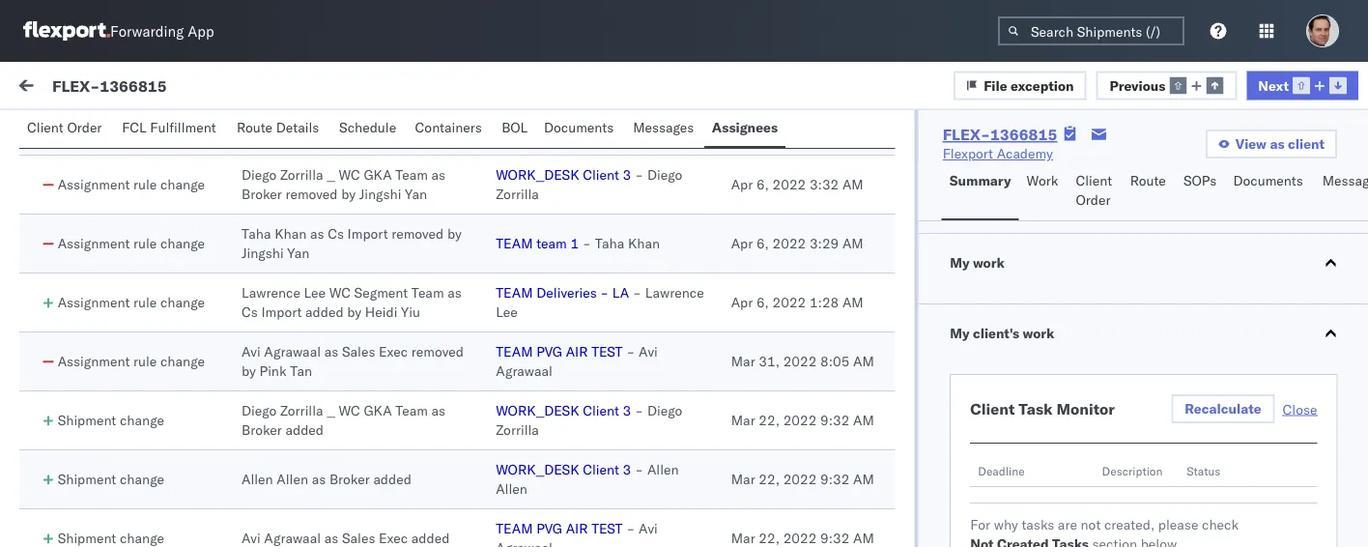 Task type: describe. For each thing, give the bounding box(es) containing it.
related
[[1068, 168, 1108, 182]]

external
[[31, 123, 82, 140]]

0 vertical spatial a
[[101, 388, 109, 404]]

created,
[[1104, 516, 1155, 533]]

am for diego zorrilla _ wc gka team as broker removed by jingshi yan
[[843, 176, 864, 193]]

omkar for warehouse
[[94, 316, 134, 332]]

deliveries
[[537, 284, 597, 301]]

messag button
[[1315, 163, 1369, 220]]

savant for warehouse
[[138, 316, 180, 332]]

monitor
[[1056, 399, 1115, 418]]

taha inside taha khan as cs import removed by jingshi yan
[[242, 225, 271, 242]]

containers button
[[407, 110, 494, 148]]

assignees
[[712, 119, 778, 136]]

shipment for avi
[[58, 530, 116, 547]]

schedule button
[[332, 110, 407, 148]]

next
[[1259, 77, 1289, 94]]

fulfillment
[[150, 119, 216, 136]]

impact
[[353, 513, 395, 530]]

2 vertical spatial message
[[60, 168, 106, 182]]

broker up cargo
[[329, 471, 370, 488]]

we
[[393, 388, 410, 404]]

added up cargo
[[373, 471, 412, 488]]

removed inside allen allen as broker removed by jingshi yan
[[373, 107, 426, 124]]

1 vertical spatial a
[[100, 407, 107, 424]]

by inside avi agrawaal as sales exec removed by pink tan
[[242, 362, 256, 379]]

unloading
[[294, 494, 354, 511]]

route for route
[[1130, 172, 1166, 189]]

team for avi agrawaal as sales exec added
[[496, 520, 533, 537]]

team pvg air test - for added
[[496, 520, 635, 537]]

work_desk for allen allen as broker added
[[496, 461, 579, 478]]

2022 for allen allen as broker removed by jingshi yan
[[773, 117, 806, 134]]

3 pdt from the top
[[617, 476, 642, 493]]

description
[[1102, 463, 1163, 478]]

team team 1 - taha khan
[[496, 235, 660, 252]]

filtered
[[431, 79, 478, 96]]

3 for allen allen as broker added
[[623, 461, 631, 478]]

fcl
[[122, 119, 147, 136]]

avi agrawaal for added
[[496, 520, 658, 547]]

lee for lawrence lee wc segment team as cs import added by heidi yiu
[[304, 284, 326, 301]]

0 vertical spatial your
[[215, 475, 241, 491]]

occurs
[[213, 494, 254, 511]]

diego inside diego zorrilla _ wc gka team as broker removed by jingshi yan
[[242, 166, 277, 183]]

we are notifying you
[[58, 475, 183, 491]]

avi agrawaal for removed
[[496, 343, 658, 379]]

team for diego zorrilla _ wc gka team as broker removed by jingshi yan
[[395, 166, 428, 183]]

3 pm from the top
[[593, 476, 613, 493]]

time
[[470, 168, 495, 182]]

exception: warehouse devan delay
[[61, 349, 289, 366]]

flex- up not
[[1067, 476, 1107, 493]]

my work inside button
[[950, 254, 1004, 271]]

tasks
[[1021, 516, 1054, 533]]

as inside diego zorrilla _ wc gka team as broker removed by jingshi yan
[[432, 166, 446, 183]]

am for allen allen as broker removed by jingshi yan
[[843, 117, 864, 134]]

not
[[1080, 516, 1101, 533]]

that
[[269, 513, 294, 530]]

sops
[[1184, 172, 1217, 189]]

0 horizontal spatial client order button
[[19, 110, 114, 148]]

flex- up 'flexport'
[[943, 125, 991, 144]]

rule for taha
[[133, 235, 157, 252]]

savant for unknown
[[138, 209, 180, 226]]

apr for lawrence
[[731, 294, 753, 311]]

route details button
[[229, 110, 332, 148]]

status
[[1187, 463, 1220, 478]]

3 for allen allen as broker removed by jingshi yan
[[623, 107, 631, 124]]

import work
[[143, 79, 219, 96]]

item/shipment
[[1139, 168, 1218, 182]]

import inside lawrence lee wc segment team as cs import added by heidi yiu
[[261, 303, 302, 320]]

pm for type
[[593, 234, 613, 251]]

route for route details
[[237, 119, 273, 136]]

added down 'takes'
[[412, 530, 450, 547]]

26, for exception: warehouse devan delay
[[494, 350, 515, 367]]

0 horizontal spatial 1366815
[[100, 76, 167, 95]]

pdt for type
[[617, 234, 642, 251]]

work inside my work button
[[973, 254, 1004, 271]]

oct 26, 2023, 2:46 pm pdt
[[469, 234, 642, 251]]

lucrative
[[111, 407, 163, 424]]

heidi
[[365, 303, 398, 320]]

0 horizontal spatial 1
[[337, 79, 345, 96]]

added inside lawrence lee wc segment team as cs import added by heidi yiu
[[305, 303, 344, 320]]

diego zorrilla _ wc gka team as broker added
[[242, 402, 446, 438]]

this inside your shipment, k & k, devan has been delayed. this often occurs when unloading cargo takes longer than expected. please note that this may impact your
[[147, 494, 173, 511]]

1 horizontal spatial taha
[[595, 235, 625, 252]]

by inside lawrence lee wc segment team as cs import added by heidi yiu
[[347, 303, 362, 320]]

work_desk client 3 - for allen allen as broker added
[[496, 461, 644, 478]]

flexport. image
[[23, 21, 110, 41]]

omkar for unknown
[[94, 209, 134, 226]]

cs inside taha khan as cs import removed by jingshi yan
[[328, 225, 344, 242]]

messages
[[633, 119, 694, 136]]

gka for added
[[364, 402, 392, 419]]

3 for diego zorrilla _ wc gka team as broker added
[[623, 402, 631, 419]]

work inside button
[[1027, 172, 1059, 189]]

external (0) button
[[23, 114, 122, 152]]

apr 6, 2022 3:32 am for diego
[[731, 176, 864, 193]]

avi agrawaal as sales exec removed by pink tan
[[242, 343, 464, 379]]

jingshi inside allen allen as broker removed by jingshi yan
[[242, 127, 284, 144]]

flexport academy link
[[943, 144, 1053, 163]]

create
[[58, 407, 96, 424]]

work button
[[1019, 163, 1068, 220]]

forwarding
[[110, 22, 184, 40]]

order inside client order
[[1076, 191, 1111, 208]]

summary button
[[942, 163, 1019, 220]]

shipment change for allen
[[58, 471, 164, 488]]

apr for allen
[[731, 117, 753, 134]]

summary
[[950, 172, 1011, 189]]

avi inside avi agrawaal as sales exec removed by pink tan
[[242, 343, 261, 360]]

expected.
[[131, 513, 191, 530]]

than
[[100, 513, 128, 530]]

file
[[984, 77, 1008, 94]]

as inside lawrence lee wc segment team as cs import added by heidi yiu
[[448, 284, 462, 301]]

my for the "my client's work" button
[[950, 325, 969, 342]]

0 vertical spatial are
[[81, 475, 100, 491]]

recalculate button
[[1171, 394, 1275, 423]]

view as client
[[1236, 135, 1325, 152]]

2022 for taha khan as cs import removed by jingshi yan
[[773, 235, 806, 252]]

assignment rule change for taha
[[58, 235, 205, 252]]

team for diego zorrilla _ wc gka team as broker added
[[395, 402, 428, 419]]

route button
[[1123, 163, 1176, 220]]

mar 22, 2022 9:32 am for diego
[[731, 412, 874, 429]]

diego inside diego zorrilla _ wc gka team as broker added
[[242, 402, 277, 419]]

as down unloading
[[324, 530, 339, 547]]

wc for removed
[[339, 166, 360, 183]]

am for avi agrawaal as sales exec removed by pink tan
[[853, 353, 874, 370]]

flexport
[[943, 145, 994, 162]]

removed inside diego zorrilla _ wc gka team as broker removed by jingshi yan
[[286, 186, 338, 202]]

for why tasks are not created, please check
[[970, 516, 1239, 533]]

6, for allen
[[757, 117, 769, 134]]

wc inside lawrence lee wc segment team as cs import added by heidi yiu
[[329, 284, 351, 301]]

3 omkar savant from the top
[[94, 441, 180, 458]]

_ for added
[[327, 402, 335, 419]]

tan
[[290, 362, 312, 379]]

yiu
[[401, 303, 420, 320]]

deadline
[[978, 463, 1025, 478]]

resize handle column header for message
[[437, 161, 460, 547]]

0 vertical spatial flex-1366815
[[52, 76, 167, 95]]

team for avi agrawaal as sales exec removed by pink tan
[[496, 343, 533, 360]]

diego zorrilla _ wc gka team as broker removed by jingshi yan
[[242, 166, 446, 202]]

458574
[[1107, 476, 1158, 493]]

team deliveries - la -
[[496, 284, 642, 301]]

yan inside taha khan as cs import removed by jingshi yan
[[287, 245, 310, 261]]

jingshi inside diego zorrilla _ wc gka team as broker removed by jingshi yan
[[359, 186, 401, 202]]

exception: unknown customs hold type
[[61, 243, 322, 259]]

khan inside taha khan as cs import removed by jingshi yan
[[275, 225, 307, 242]]

apr 6, 2022 3:32 am for allen
[[731, 117, 864, 134]]

(0) for message (0)
[[291, 79, 316, 96]]

0 horizontal spatial my work
[[19, 74, 105, 101]]

flex-1366815 link
[[943, 125, 1058, 144]]

removed inside taha khan as cs import removed by jingshi yan
[[392, 225, 444, 242]]

work inside the "my client's work" button
[[1023, 325, 1054, 342]]

contract
[[260, 388, 311, 404]]

2022 for lawrence lee wc segment team as cs import added by heidi yiu
[[773, 294, 806, 311]]

k
[[310, 475, 319, 491]]

as inside diego zorrilla _ wc gka team as broker added
[[432, 402, 446, 419]]

type
[[292, 243, 322, 259]]

we
[[58, 475, 77, 491]]

jingshi inside taha khan as cs import removed by jingshi yan
[[242, 245, 284, 261]]

test for mar 22, 2022 9:32 am
[[592, 520, 623, 537]]

am for taha khan as cs import removed by jingshi yan
[[843, 235, 864, 252]]

rule for diego
[[133, 176, 157, 193]]

exception: for exception: warehouse devan delay
[[61, 349, 130, 366]]

filter
[[349, 79, 377, 96]]

1 horizontal spatial client order button
[[1068, 163, 1123, 220]]

assignment for avi
[[58, 353, 130, 370]]

k,
[[334, 475, 348, 491]]

gka for removed
[[364, 166, 392, 183]]

3 apr from the top
[[731, 235, 753, 252]]

work_desk client 3 - for diego zorrilla _ wc gka team as broker removed by jingshi yan
[[496, 166, 644, 183]]

as left k,
[[312, 471, 326, 488]]

apr for diego
[[731, 176, 753, 193]]

broker inside allen allen as broker removed by jingshi yan
[[329, 107, 370, 124]]

internal
[[130, 123, 177, 140]]

1 horizontal spatial khan
[[628, 235, 660, 252]]

mar for removed
[[731, 353, 755, 370]]

flex- 458574
[[1067, 476, 1158, 493]]

as inside taha khan as cs import removed by jingshi yan
[[310, 225, 324, 242]]

assignment rule change for avi
[[58, 353, 205, 370]]

2 2:45 from the top
[[560, 476, 589, 493]]

pvg for added
[[537, 520, 562, 537]]

0 horizontal spatial documents button
[[536, 110, 626, 148]]

2022 for diego zorrilla _ wc gka team as broker added
[[783, 412, 817, 429]]

broker inside diego zorrilla _ wc gka team as broker removed by jingshi yan
[[242, 186, 282, 202]]

often
[[177, 494, 209, 511]]

| 1 filter applied filtered by:
[[329, 79, 500, 96]]

&
[[322, 475, 331, 491]]

cargo
[[358, 494, 391, 511]]

0 vertical spatial my
[[19, 74, 50, 101]]

work up the external (0)
[[55, 74, 105, 101]]

team inside lawrence lee wc segment team as cs import added by heidi yiu
[[412, 284, 444, 301]]

1 vertical spatial documents button
[[1226, 163, 1315, 220]]

you
[[161, 475, 183, 491]]

1 oct 26, 2023, 2:45 pm pdt from the top
[[469, 350, 642, 367]]

zorrilla inside diego zorrilla _ wc gka team as broker removed by jingshi yan
[[280, 166, 323, 183]]

2022 for avi agrawaal as sales exec removed by pink tan
[[783, 353, 817, 370]]

as inside allen allen as broker removed by jingshi yan
[[312, 107, 326, 124]]

3 omkar from the top
[[94, 441, 134, 458]]

Search Shipments (/) text field
[[998, 16, 1185, 45]]

1 vertical spatial 1
[[571, 235, 579, 252]]

3 oct from the top
[[469, 476, 491, 493]]

flex- down the work button
[[1067, 234, 1107, 251]]

client
[[1288, 135, 1325, 152]]

resize handle column header for time
[[736, 161, 759, 547]]

by:
[[482, 79, 500, 96]]

1 horizontal spatial your
[[398, 513, 425, 530]]

broker inside diego zorrilla _ wc gka team as broker added
[[242, 421, 282, 438]]

delayed.
[[92, 494, 144, 511]]

delay
[[253, 349, 289, 366]]

6, for diego
[[757, 176, 769, 193]]

client task monitor
[[970, 399, 1115, 418]]

next button
[[1247, 71, 1359, 100]]

previous button
[[1096, 71, 1237, 100]]

oct for exception: warehouse devan delay
[[469, 350, 491, 367]]

2023, for type
[[519, 234, 557, 251]]

external (0)
[[31, 123, 110, 140]]

3:32 for allen
[[810, 117, 839, 134]]

lawrence for lawrence lee wc segment team as cs import added by heidi yiu
[[242, 284, 300, 301]]



Task type: locate. For each thing, give the bounding box(es) containing it.
team up "yiu"
[[412, 284, 444, 301]]

messag
[[1323, 172, 1369, 189]]

-
[[635, 107, 644, 124], [635, 166, 644, 183], [768, 234, 776, 251], [583, 235, 591, 252], [600, 284, 609, 301], [633, 284, 642, 301], [627, 343, 635, 360], [768, 350, 776, 367], [635, 402, 644, 419], [635, 461, 644, 478], [768, 476, 776, 493], [627, 520, 635, 537]]

team
[[395, 166, 428, 183], [412, 284, 444, 301], [395, 402, 428, 419]]

as up 'established,'
[[324, 343, 339, 360]]

22, for allen
[[759, 471, 780, 488]]

6, left 3:29
[[757, 235, 769, 252]]

1 vertical spatial cs
[[242, 303, 258, 320]]

zorrilla inside diego zorrilla _ wc gka team as broker added
[[280, 402, 323, 419]]

1 vertical spatial shipment change
[[58, 471, 164, 488]]

0 vertical spatial cs
[[328, 225, 344, 242]]

for
[[970, 516, 990, 533]]

2 avi agrawaal from the top
[[496, 520, 658, 547]]

partnership.
[[167, 407, 242, 424]]

1 vertical spatial order
[[1076, 191, 1111, 208]]

0 horizontal spatial are
[[81, 475, 100, 491]]

broker down contract
[[242, 421, 282, 438]]

1 vertical spatial 3:32
[[810, 176, 839, 193]]

resize handle column header
[[437, 161, 460, 547], [736, 161, 759, 547], [1035, 161, 1058, 547], [1334, 161, 1357, 547]]

team inside diego zorrilla _ wc gka team as broker removed by jingshi yan
[[395, 166, 428, 183]]

2 allen allen from the top
[[496, 461, 679, 497]]

omkar savant for unknown
[[94, 209, 180, 226]]

1 sales from the top
[[342, 343, 375, 360]]

1 vertical spatial are
[[1058, 516, 1077, 533]]

0 vertical spatial 2023,
[[519, 234, 557, 251]]

cs down diego zorrilla _ wc gka team as broker removed by jingshi yan
[[328, 225, 344, 242]]

test for mar 31, 2022 8:05 am
[[592, 343, 623, 360]]

savant up unknown
[[138, 209, 180, 226]]

1 exec from the top
[[379, 343, 408, 360]]

3 savant from the top
[[138, 441, 180, 458]]

6, up 31,
[[757, 294, 769, 311]]

fcl fulfillment
[[122, 119, 216, 136]]

client order button
[[19, 110, 114, 148], [1068, 163, 1123, 220]]

am for lawrence lee wc segment team as cs import added by heidi yiu
[[843, 294, 864, 311]]

removed up will
[[412, 343, 464, 360]]

jingshi left type
[[242, 245, 284, 261]]

2 lawrence from the left
[[645, 284, 704, 301]]

0 vertical spatial 1
[[337, 79, 345, 96]]

cs inside lawrence lee wc segment team as cs import added by heidi yiu
[[242, 303, 258, 320]]

1 horizontal spatial cs
[[328, 225, 344, 242]]

related work item/shipment
[[1068, 168, 1218, 182]]

1 vertical spatial 1366815
[[991, 125, 1058, 144]]

2022
[[773, 117, 806, 134], [773, 176, 806, 193], [773, 235, 806, 252], [773, 294, 806, 311], [783, 353, 817, 370], [783, 412, 817, 429], [783, 471, 817, 488], [783, 530, 817, 547]]

3 mar from the top
[[731, 471, 755, 488]]

22, for avi
[[759, 530, 780, 547]]

1 horizontal spatial route
[[1130, 172, 1166, 189]]

as inside avi agrawaal as sales exec removed by pink tan
[[324, 343, 339, 360]]

assignment rule change
[[58, 117, 205, 134], [58, 176, 205, 193], [58, 235, 205, 252], [58, 294, 205, 311], [58, 353, 205, 370]]

_ right contract
[[327, 402, 335, 419]]

this
[[233, 388, 256, 404], [298, 513, 321, 530]]

assignment rule change for lawrence
[[58, 294, 205, 311]]

rule for allen
[[133, 117, 157, 134]]

2 vertical spatial my
[[950, 325, 969, 342]]

0 vertical spatial work
[[187, 79, 219, 96]]

work up fulfillment
[[187, 79, 219, 96]]

been
[[58, 494, 88, 511]]

1366815 up the 'academy'
[[991, 125, 1058, 144]]

0 vertical spatial gka
[[364, 166, 392, 183]]

4 6, from the top
[[757, 294, 769, 311]]

(0) for internal (0)
[[180, 123, 206, 140]]

work_desk for allen allen as broker removed by jingshi yan
[[496, 107, 579, 124]]

0 vertical spatial pvg
[[537, 343, 562, 360]]

sales down cargo
[[342, 530, 375, 547]]

1 26, from the top
[[494, 234, 515, 251]]

exception: left unknown
[[61, 243, 130, 259]]

1 3 from the top
[[623, 107, 631, 124]]

flex- up the external (0)
[[52, 76, 100, 95]]

pvg
[[537, 343, 562, 360], [537, 520, 562, 537]]

taha up hold
[[242, 225, 271, 242]]

shipment change for avi
[[58, 530, 164, 547]]

1 vertical spatial team
[[412, 284, 444, 301]]

1 horizontal spatial this
[[147, 494, 173, 511]]

list
[[284, 123, 308, 140]]

apr left category
[[731, 176, 753, 193]]

academy
[[997, 145, 1053, 162]]

9:32 for avi
[[821, 530, 850, 547]]

2 apr from the top
[[731, 176, 753, 193]]

omkar savant up warehouse
[[94, 316, 180, 332]]

my left client's
[[950, 325, 969, 342]]

2 3:32 from the top
[[810, 176, 839, 193]]

work_desk for diego zorrilla _ wc gka team as broker added
[[496, 402, 579, 419]]

0 vertical spatial 2:45
[[560, 350, 589, 367]]

1 air from the top
[[566, 343, 588, 360]]

lawrence inside lawrence lee wc segment team as cs import added by heidi yiu
[[242, 284, 300, 301]]

1 omkar from the top
[[94, 209, 134, 226]]

as up type
[[310, 225, 324, 242]]

devan
[[209, 349, 249, 366]]

22, for diego
[[759, 412, 780, 429]]

4 rule from the top
[[133, 294, 157, 311]]

2 exception: from the top
[[61, 349, 130, 366]]

3 9:32 from the top
[[821, 530, 850, 547]]

am for diego zorrilla _ wc gka team as broker added
[[853, 412, 874, 429]]

3 6, from the top
[[757, 235, 769, 252]]

shipment change up the delayed.
[[58, 471, 164, 488]]

apr up apr 6, 2022 1:28 am
[[731, 235, 753, 252]]

khan up la
[[628, 235, 660, 252]]

diego zorrilla for mar 22, 2022 9:32 am
[[496, 402, 683, 438]]

1 work_desk client 3 - from the top
[[496, 107, 644, 124]]

1 vertical spatial omkar
[[94, 316, 134, 332]]

assignment rule change for allen
[[58, 117, 205, 134]]

1 vertical spatial savant
[[138, 316, 180, 332]]

is
[[88, 388, 98, 404]]

allen allen as broker removed by jingshi yan
[[242, 107, 444, 144]]

2 pvg from the top
[[537, 520, 562, 537]]

0 vertical spatial jingshi
[[242, 127, 284, 144]]

2 shipment from the top
[[58, 471, 116, 488]]

1 horizontal spatial client order
[[1076, 172, 1113, 208]]

3 team from the top
[[496, 343, 533, 360]]

1 6, from the top
[[757, 117, 769, 134]]

1 right team
[[571, 235, 579, 252]]

1 vertical spatial pvg
[[537, 520, 562, 537]]

2 omkar from the top
[[94, 316, 134, 332]]

please
[[1158, 516, 1198, 533]]

fcl fulfillment button
[[114, 110, 229, 148]]

1 avi agrawaal from the top
[[496, 343, 658, 379]]

0 vertical spatial documents
[[544, 119, 614, 136]]

my for my work button
[[950, 254, 969, 271]]

as inside button
[[1270, 135, 1285, 152]]

0 vertical spatial client order button
[[19, 110, 114, 148]]

work_desk client 3 - for allen allen as broker removed by jingshi yan
[[496, 107, 644, 124]]

exec
[[379, 343, 408, 360], [379, 530, 408, 547]]

deal
[[147, 388, 173, 404]]

1
[[337, 79, 345, 96], [571, 235, 579, 252]]

2 assignment rule change from the top
[[58, 176, 205, 193]]

2 vertical spatial jingshi
[[242, 245, 284, 261]]

exec inside avi agrawaal as sales exec removed by pink tan
[[379, 343, 408, 360]]

0 vertical spatial team pvg air test -
[[496, 343, 635, 360]]

lee for lawrence lee
[[496, 303, 518, 320]]

import inside 'button'
[[143, 79, 184, 96]]

yan inside allen allen as broker removed by jingshi yan
[[287, 127, 310, 144]]

3 3 from the top
[[623, 402, 631, 419]]

0 horizontal spatial route
[[237, 119, 273, 136]]

0 horizontal spatial khan
[[275, 225, 307, 242]]

work_desk client 3 -
[[496, 107, 644, 124], [496, 166, 644, 183], [496, 402, 644, 419], [496, 461, 644, 478]]

by inside allen allen as broker removed by jingshi yan
[[429, 107, 444, 124]]

1 team pvg air test - from the top
[[496, 343, 635, 360]]

am
[[843, 117, 864, 134], [843, 176, 864, 193], [843, 235, 864, 252], [843, 294, 864, 311], [853, 353, 874, 370], [853, 412, 874, 429], [853, 471, 874, 488], [853, 530, 874, 547]]

1 right |
[[337, 79, 345, 96]]

2 team pvg air test - from the top
[[496, 520, 635, 537]]

route
[[237, 119, 273, 136], [1130, 172, 1166, 189]]

1 2023, from the top
[[519, 234, 557, 251]]

pdt for exception: warehouse devan delay
[[617, 350, 642, 367]]

2 rule from the top
[[133, 176, 157, 193]]

4 work_desk client 3 - from the top
[[496, 461, 644, 478]]

0 vertical spatial order
[[67, 119, 102, 136]]

omkar
[[94, 209, 134, 226], [94, 316, 134, 332], [94, 441, 134, 458]]

lawrence for lawrence lee
[[645, 284, 704, 301]]

allen allen for mar 22, 2022 9:32 am
[[496, 461, 679, 497]]

sales for removed
[[342, 343, 375, 360]]

order down related
[[1076, 191, 1111, 208]]

shipment change down the delayed.
[[58, 530, 164, 547]]

4 assignment from the top
[[58, 294, 130, 311]]

1 22, from the top
[[759, 412, 780, 429]]

1 vertical spatial apr 6, 2022 3:32 am
[[731, 176, 864, 193]]

unknown
[[133, 243, 194, 259]]

this right with
[[233, 388, 256, 404]]

am for allen allen as broker added
[[853, 471, 874, 488]]

5 assignment from the top
[[58, 353, 130, 370]]

order
[[67, 119, 102, 136], [1076, 191, 1111, 208]]

resize handle column header right close button
[[1334, 161, 1357, 547]]

2 pm from the top
[[593, 350, 613, 367]]

_ inside diego zorrilla _ wc gka team as broker added
[[327, 402, 335, 419]]

1 horizontal spatial work
[[1027, 172, 1059, 189]]

6, down assignees 'button'
[[757, 176, 769, 193]]

broker down filter on the top left of the page
[[329, 107, 370, 124]]

are left not
[[1058, 516, 1077, 533]]

mar 31, 2022 8:05 am
[[731, 353, 874, 370]]

3:32 up 3:29
[[810, 176, 839, 193]]

message inside button
[[225, 123, 281, 140]]

lawrence inside lawrence lee
[[645, 284, 704, 301]]

work right client's
[[1023, 325, 1054, 342]]

work right related
[[1111, 168, 1136, 182]]

pink
[[260, 362, 287, 379]]

wc inside diego zorrilla _ wc gka team as broker removed by jingshi yan
[[339, 166, 360, 183]]

1 vertical spatial jingshi
[[359, 186, 401, 202]]

3:32
[[810, 117, 839, 134], [810, 176, 839, 193]]

1 9:32 from the top
[[821, 412, 850, 429]]

shipment,
[[245, 475, 306, 491]]

1 diego zorrilla from the top
[[496, 166, 683, 202]]

has
[[391, 475, 413, 491]]

this inside your shipment, k & k, devan has been delayed. this often occurs when unloading cargo takes longer than expected. please note that this may impact your
[[298, 513, 321, 530]]

2 vertical spatial pdt
[[617, 476, 642, 493]]

2 9:32 from the top
[[821, 471, 850, 488]]

mar for team
[[731, 412, 755, 429]]

cs up devan
[[242, 303, 258, 320]]

this up create at the left
[[58, 388, 84, 404]]

1 horizontal spatial flex-1366815
[[943, 125, 1058, 144]]

lee inside lawrence lee wc segment team as cs import added by heidi yiu
[[304, 284, 326, 301]]

apr down the apr 6, 2022 3:29 am
[[731, 294, 753, 311]]

2 vertical spatial yan
[[287, 245, 310, 261]]

4 work_desk from the top
[[496, 461, 579, 478]]

team for lawrence lee wc segment team as cs import added by heidi yiu
[[496, 284, 533, 301]]

agrawaal inside avi agrawaal as sales exec removed by pink tan
[[264, 343, 321, 360]]

work_desk client 3 - for diego zorrilla _ wc gka team as broker added
[[496, 402, 644, 419]]

shipment for allen
[[58, 471, 116, 488]]

omkar up warehouse
[[94, 316, 134, 332]]

2 savant from the top
[[138, 316, 180, 332]]

apr 6, 2022 3:32 am up category
[[731, 117, 864, 134]]

shipment
[[58, 412, 116, 429], [58, 471, 116, 488], [58, 530, 116, 547]]

2 26, from the top
[[494, 350, 515, 367]]

shipment down been
[[58, 530, 116, 547]]

are
[[81, 475, 100, 491], [1058, 516, 1077, 533]]

1 gka from the top
[[364, 166, 392, 183]]

lee
[[304, 284, 326, 301], [496, 303, 518, 320]]

assignment for lawrence
[[58, 294, 130, 311]]

assignment for allen
[[58, 117, 130, 134]]

4 team from the top
[[496, 520, 533, 537]]

2 vertical spatial shipment
[[58, 530, 116, 547]]

lawrence down hold
[[242, 284, 300, 301]]

sales for added
[[342, 530, 375, 547]]

4 assignment rule change from the top
[[58, 294, 205, 311]]

1 vertical spatial my
[[950, 254, 969, 271]]

mar 22, 2022 9:32 am for avi
[[731, 530, 874, 547]]

2023, for exception: warehouse devan delay
[[519, 350, 557, 367]]

removed up type
[[286, 186, 338, 202]]

your up occurs
[[215, 475, 241, 491]]

diego
[[242, 166, 277, 183], [647, 166, 683, 183], [242, 402, 277, 419], [647, 402, 683, 419]]

_ inside diego zorrilla _ wc gka team as broker removed by jingshi yan
[[327, 166, 335, 183]]

lee down team deliveries - la -
[[496, 303, 518, 320]]

a right create at the left
[[100, 407, 107, 424]]

1 vertical spatial import
[[348, 225, 388, 242]]

removed inside avi agrawaal as sales exec removed by pink tan
[[412, 343, 464, 360]]

1 savant from the top
[[138, 209, 180, 226]]

removed down applied
[[373, 107, 426, 124]]

3 22, from the top
[[759, 530, 780, 547]]

work inside 'button'
[[187, 79, 219, 96]]

change
[[160, 117, 205, 134], [160, 176, 205, 193], [160, 235, 205, 252], [160, 294, 205, 311], [160, 353, 205, 370], [120, 412, 164, 429], [120, 471, 164, 488], [120, 530, 164, 547]]

pvg for removed
[[537, 343, 562, 360]]

messages button
[[626, 110, 704, 148]]

1 vertical spatial client order
[[1076, 172, 1113, 208]]

26, for type
[[494, 234, 515, 251]]

client order button left fcl
[[19, 110, 114, 148]]

wc
[[339, 166, 360, 183], [329, 284, 351, 301], [339, 402, 360, 419]]

2 vertical spatial omkar savant
[[94, 441, 180, 458]]

team pvg air test - for removed
[[496, 343, 635, 360]]

0 vertical spatial apr 6, 2022 3:32 am
[[731, 117, 864, 134]]

allen allen for apr 6, 2022 3:32 am
[[496, 107, 679, 144]]

2 2023, from the top
[[519, 350, 557, 367]]

resize handle column header for related work item/shipment
[[1334, 161, 1357, 547]]

3 2023, from the top
[[519, 476, 557, 493]]

2 air from the top
[[566, 520, 588, 537]]

1 vertical spatial exec
[[379, 530, 408, 547]]

gka inside diego zorrilla _ wc gka team as broker removed by jingshi yan
[[364, 166, 392, 183]]

0 horizontal spatial client order
[[27, 119, 102, 136]]

will
[[414, 388, 435, 404]]

1 apr 6, 2022 3:32 am from the top
[[731, 117, 864, 134]]

9:32 for allen
[[821, 471, 850, 488]]

1 shipment from the top
[[58, 412, 116, 429]]

view
[[1236, 135, 1267, 152]]

assignment for taha
[[58, 235, 130, 252]]

2022 for allen allen as broker added
[[783, 471, 817, 488]]

0 horizontal spatial lawrence
[[242, 284, 300, 301]]

added down contract
[[286, 421, 324, 438]]

0 vertical spatial avi agrawaal
[[496, 343, 658, 379]]

1 2:45 from the top
[[560, 350, 589, 367]]

4 apr from the top
[[731, 294, 753, 311]]

sales inside avi agrawaal as sales exec removed by pink tan
[[342, 343, 375, 360]]

apr 6, 2022 3:32 am up the apr 6, 2022 3:29 am
[[731, 176, 864, 193]]

1 apr from the top
[[731, 117, 753, 134]]

1 vertical spatial yan
[[405, 186, 427, 202]]

wc for added
[[339, 402, 360, 419]]

file exception
[[984, 77, 1074, 94]]

6, up category
[[757, 117, 769, 134]]

2 work_desk from the top
[[496, 166, 579, 183]]

0 vertical spatial air
[[566, 343, 588, 360]]

0 horizontal spatial this
[[58, 388, 84, 404]]

0 vertical spatial omkar
[[94, 209, 134, 226]]

1 vertical spatial client order button
[[1068, 163, 1123, 220]]

1 horizontal spatial 1
[[571, 235, 579, 252]]

1 test from the top
[[592, 343, 623, 360]]

wc inside diego zorrilla _ wc gka team as broker added
[[339, 402, 360, 419]]

by inside taha khan as cs import removed by jingshi yan
[[447, 225, 462, 242]]

1 horizontal spatial this
[[298, 513, 321, 530]]

0 vertical spatial wc
[[339, 166, 360, 183]]

this down unloading
[[298, 513, 321, 530]]

1 assignment from the top
[[58, 117, 130, 134]]

this inside this is a great deal and with this contract established, we will create a lucrative partnership.
[[58, 388, 84, 404]]

2 vertical spatial oct
[[469, 476, 491, 493]]

air for avi agrawaal as sales exec removed by pink tan
[[566, 343, 588, 360]]

omkar savant
[[94, 209, 180, 226], [94, 316, 180, 332], [94, 441, 180, 458]]

client order right the work button
[[1076, 172, 1113, 208]]

details
[[276, 119, 319, 136]]

apr 6, 2022 3:29 am
[[731, 235, 864, 252]]

2 _ from the top
[[327, 402, 335, 419]]

_ down allen allen as broker removed by jingshi yan
[[327, 166, 335, 183]]

1 vertical spatial avi agrawaal
[[496, 520, 658, 547]]

1 vertical spatial omkar savant
[[94, 316, 180, 332]]

assignment for diego
[[58, 176, 130, 193]]

work up client's
[[973, 254, 1004, 271]]

jingshi left list
[[242, 127, 284, 144]]

assignment rule change for diego
[[58, 176, 205, 193]]

as right segment
[[448, 284, 462, 301]]

1 vertical spatial this
[[147, 494, 173, 511]]

resize handle column header right client's
[[1035, 161, 1058, 547]]

team inside diego zorrilla _ wc gka team as broker added
[[395, 402, 428, 419]]

added inside diego zorrilla _ wc gka team as broker added
[[286, 421, 324, 438]]

2 exec from the top
[[379, 530, 408, 547]]

0 horizontal spatial your
[[215, 475, 241, 491]]

1 vertical spatial allen allen
[[496, 461, 679, 497]]

3 work_desk from the top
[[496, 402, 579, 419]]

import up the fcl fulfillment
[[143, 79, 184, 96]]

0 vertical spatial oct
[[469, 234, 491, 251]]

lee down type
[[304, 284, 326, 301]]

0 vertical spatial omkar savant
[[94, 209, 180, 226]]

1 3:32 from the top
[[810, 117, 839, 134]]

client
[[583, 107, 619, 124], [27, 119, 64, 136], [583, 166, 619, 183], [1076, 172, 1113, 189], [970, 399, 1015, 418], [583, 402, 619, 419], [583, 461, 619, 478]]

2022 for avi agrawaal as sales exec added
[[783, 530, 817, 547]]

omkar savant up notifying
[[94, 441, 180, 458]]

2 vertical spatial savant
[[138, 441, 180, 458]]

air for avi agrawaal as sales exec added
[[566, 520, 588, 537]]

mar for added
[[731, 530, 755, 547]]

yan inside diego zorrilla _ wc gka team as broker removed by jingshi yan
[[405, 186, 427, 202]]

3 rule from the top
[[133, 235, 157, 252]]

0 vertical spatial pdt
[[617, 234, 642, 251]]

5 rule from the top
[[133, 353, 157, 370]]

wc down allen allen as broker removed by jingshi yan
[[339, 166, 360, 183]]

2 vertical spatial mar 22, 2022 9:32 am
[[731, 530, 874, 547]]

message
[[235, 79, 291, 96], [225, 123, 281, 140], [60, 168, 106, 182]]

3 26, from the top
[[494, 476, 515, 493]]

1 pm from the top
[[593, 234, 613, 251]]

0 vertical spatial savant
[[138, 209, 180, 226]]

2 mar 22, 2022 9:32 am from the top
[[731, 471, 874, 488]]

|
[[329, 79, 333, 96]]

3 work_desk client 3 - from the top
[[496, 402, 644, 419]]

1 vertical spatial 2:45
[[560, 476, 589, 493]]

gka inside diego zorrilla _ wc gka team as broker added
[[364, 402, 392, 419]]

shipment change for diego
[[58, 412, 164, 429]]

broker
[[329, 107, 370, 124], [242, 186, 282, 202], [242, 421, 282, 438], [329, 471, 370, 488]]

allen allen as broker added
[[242, 471, 412, 488]]

2 team from the top
[[496, 284, 533, 301]]

1 vertical spatial this
[[298, 513, 321, 530]]

omkar savant up unknown
[[94, 209, 180, 226]]

route left list
[[237, 119, 273, 136]]

message list button
[[217, 114, 316, 152]]

4 3 from the top
[[623, 461, 631, 478]]

5 assignment rule change from the top
[[58, 353, 205, 370]]

1 shipment change from the top
[[58, 412, 164, 429]]

1 allen allen from the top
[[496, 107, 679, 144]]

documents button right bol
[[536, 110, 626, 148]]

pm for exception: warehouse devan delay
[[593, 350, 613, 367]]

2 22, from the top
[[759, 471, 780, 488]]

savant up you
[[138, 441, 180, 458]]

1 pvg from the top
[[537, 343, 562, 360]]

oct for type
[[469, 234, 491, 251]]

(0) for external (0)
[[85, 123, 110, 140]]

this inside this is a great deal and with this contract established, we will create a lucrative partnership.
[[233, 388, 256, 404]]

2 shipment change from the top
[[58, 471, 164, 488]]

by inside diego zorrilla _ wc gka team as broker removed by jingshi yan
[[341, 186, 356, 202]]

3 resize handle column header from the left
[[1035, 161, 1058, 547]]

test
[[592, 343, 623, 360], [592, 520, 623, 537]]

team for taha khan as cs import removed by jingshi yan
[[496, 235, 533, 252]]

notifying
[[104, 475, 157, 491]]

lee inside lawrence lee
[[496, 303, 518, 320]]

0 vertical spatial yan
[[287, 127, 310, 144]]

2 apr 6, 2022 3:32 am from the top
[[731, 176, 864, 193]]

2 horizontal spatial (0)
[[291, 79, 316, 96]]

your
[[215, 475, 241, 491], [398, 513, 425, 530]]

_ for removed
[[327, 166, 335, 183]]

client order button up flex- 2271801
[[1068, 163, 1123, 220]]

0 vertical spatial lee
[[304, 284, 326, 301]]

1 vertical spatial lee
[[496, 303, 518, 320]]

takes
[[395, 494, 428, 511]]

recalculate
[[1185, 400, 1261, 417]]

hold
[[258, 243, 288, 259]]

1 vertical spatial mar 22, 2022 9:32 am
[[731, 471, 874, 488]]

my client's work
[[950, 325, 1054, 342]]

0 vertical spatial import
[[143, 79, 184, 96]]

client order left fcl
[[27, 119, 102, 136]]

2 work_desk client 3 - from the top
[[496, 166, 644, 183]]

0 horizontal spatial work
[[187, 79, 219, 96]]

when
[[257, 494, 290, 511]]

taha khan as cs import removed by jingshi yan
[[242, 225, 462, 261]]

wc left segment
[[329, 284, 351, 301]]

pm
[[593, 234, 613, 251], [593, 350, 613, 367], [593, 476, 613, 493]]

2 resize handle column header from the left
[[736, 161, 759, 547]]

established,
[[314, 388, 389, 404]]

2 6, from the top
[[757, 176, 769, 193]]

team right 'established,'
[[395, 402, 428, 419]]

schedule
[[339, 119, 396, 136]]

0 vertical spatial 3:32
[[810, 117, 839, 134]]

1 _ from the top
[[327, 166, 335, 183]]

message down external (0) button
[[60, 168, 106, 182]]

1 vertical spatial 9:32
[[821, 471, 850, 488]]

0 vertical spatial pm
[[593, 234, 613, 251]]

are right we
[[81, 475, 100, 491]]

message up route details
[[235, 79, 291, 96]]

your down 'takes'
[[398, 513, 425, 530]]

lawrence right la
[[645, 284, 704, 301]]

broker up hold
[[242, 186, 282, 202]]

my work
[[19, 74, 105, 101], [950, 254, 1004, 271]]

3 for diego zorrilla _ wc gka team as broker removed by jingshi yan
[[623, 166, 631, 183]]

import down diego zorrilla _ wc gka team as broker removed by jingshi yan
[[348, 225, 388, 242]]

0 vertical spatial sales
[[342, 343, 375, 360]]

devan
[[351, 475, 388, 491]]

1 vertical spatial exception:
[[61, 349, 130, 366]]

2 vertical spatial 22,
[[759, 530, 780, 547]]

1 mar 22, 2022 9:32 am from the top
[[731, 412, 874, 429]]

shipment down is
[[58, 412, 116, 429]]

khan up type
[[275, 225, 307, 242]]

2 3 from the top
[[623, 166, 631, 183]]

1 team from the top
[[496, 235, 533, 252]]

may
[[324, 513, 350, 530]]

file exception button
[[954, 71, 1087, 100], [954, 71, 1087, 100]]

forwarding app link
[[23, 21, 214, 41]]

gka left the we
[[364, 402, 392, 419]]

2 oct 26, 2023, 2:45 pm pdt from the top
[[469, 476, 642, 493]]

rule for avi
[[133, 353, 157, 370]]

0 vertical spatial this
[[58, 388, 84, 404]]

1 vertical spatial team pvg air test -
[[496, 520, 635, 537]]

great
[[112, 388, 144, 404]]

exec down heidi
[[379, 343, 408, 360]]

1 mar from the top
[[731, 353, 755, 370]]

3 assignment rule change from the top
[[58, 235, 205, 252]]

1366815 up fcl
[[100, 76, 167, 95]]

my up external
[[19, 74, 50, 101]]

3:32 for diego
[[810, 176, 839, 193]]

1 horizontal spatial order
[[1076, 191, 1111, 208]]

0 vertical spatial team
[[395, 166, 428, 183]]

work_desk for diego zorrilla _ wc gka team as broker removed by jingshi yan
[[496, 166, 579, 183]]

1 exception: from the top
[[61, 243, 130, 259]]

this up expected.
[[147, 494, 173, 511]]

1 vertical spatial 26,
[[494, 350, 515, 367]]

3 shipment change from the top
[[58, 530, 164, 547]]

as right list
[[312, 107, 326, 124]]

2 gka from the top
[[364, 402, 392, 419]]

message for list
[[225, 123, 281, 140]]

message left list
[[225, 123, 281, 140]]

9:32 for diego
[[821, 412, 850, 429]]

documents
[[544, 119, 614, 136], [1234, 172, 1303, 189]]

team down containers
[[395, 166, 428, 183]]

3 mar 22, 2022 9:32 am from the top
[[731, 530, 874, 547]]

3 shipment from the top
[[58, 530, 116, 547]]

2 sales from the top
[[342, 530, 375, 547]]

apr 6, 2022 1:28 am
[[731, 294, 864, 311]]

2022 for diego zorrilla _ wc gka team as broker removed by jingshi yan
[[773, 176, 806, 193]]

agrawaal
[[264, 343, 321, 360], [496, 362, 553, 379], [264, 530, 321, 547], [496, 539, 553, 547]]

wc down avi agrawaal as sales exec removed by pink tan
[[339, 402, 360, 419]]

gka down the schedule button
[[364, 166, 392, 183]]

note
[[239, 513, 266, 530]]

1 vertical spatial diego zorrilla
[[496, 402, 683, 438]]

0 vertical spatial 9:32
[[821, 412, 850, 429]]

1 vertical spatial 22,
[[759, 471, 780, 488]]

import inside taha khan as cs import removed by jingshi yan
[[348, 225, 388, 242]]

1 horizontal spatial documents
[[1234, 172, 1303, 189]]

0 vertical spatial shipment
[[58, 412, 116, 429]]

savant up warehouse
[[138, 316, 180, 332]]

mar 22, 2022 9:32 am for allen
[[731, 471, 874, 488]]

as right view
[[1270, 135, 1285, 152]]

diego zorrilla for apr 6, 2022 3:32 am
[[496, 166, 683, 202]]

0 horizontal spatial flex-1366815
[[52, 76, 167, 95]]

3
[[623, 107, 631, 124], [623, 166, 631, 183], [623, 402, 631, 419], [623, 461, 631, 478]]

avi agrawaal
[[496, 343, 658, 379], [496, 520, 658, 547]]

jingshi
[[242, 127, 284, 144], [359, 186, 401, 202], [242, 245, 284, 261]]

omkar up unknown
[[94, 209, 134, 226]]



Task type: vqa. For each thing, say whether or not it's contained in the screenshot.
Choose a file or drag it here
no



